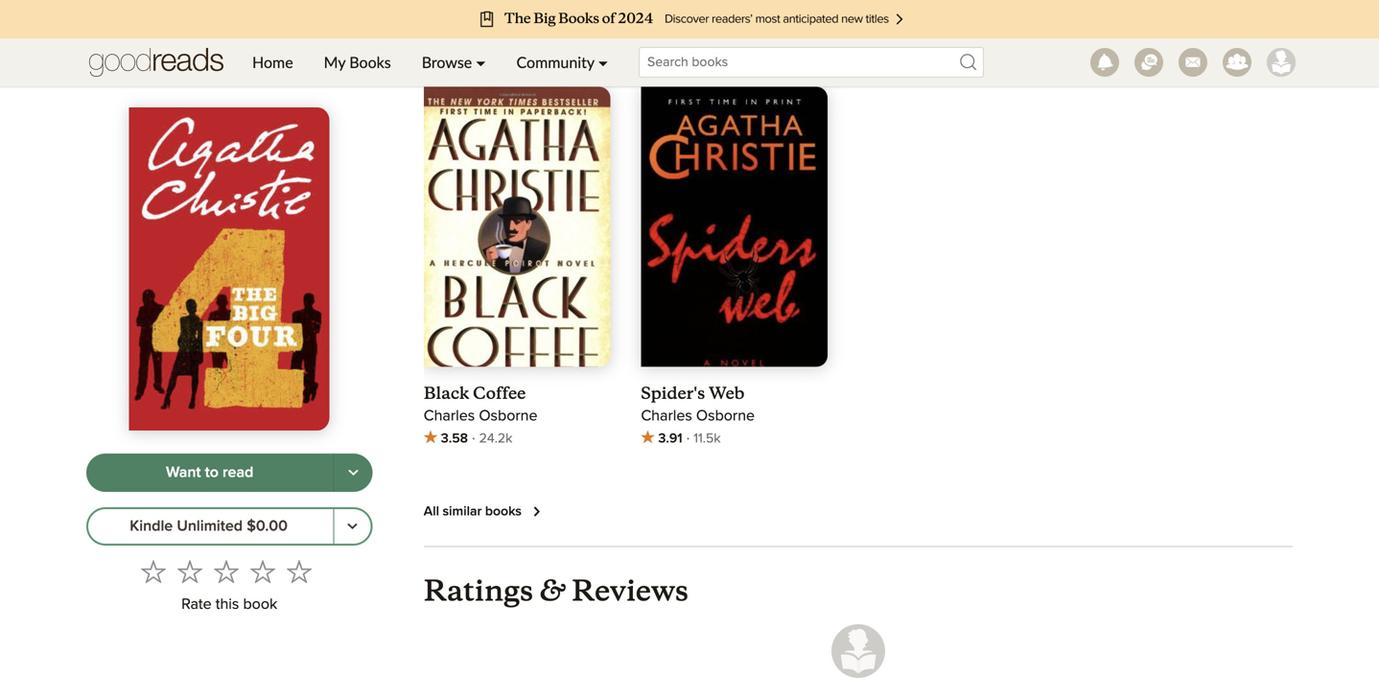 Task type: describe. For each thing, give the bounding box(es) containing it.
books
[[485, 505, 522, 518]]

kindle unlimited $0.00 link
[[86, 507, 334, 546]]

enjoyed
[[554, 37, 631, 63]]

0 horizontal spatial profile image for sam green. image
[[832, 624, 885, 678]]

want to read button
[[86, 454, 334, 492]]

charles for black
[[424, 409, 475, 424]]

read
[[223, 465, 254, 481]]

$0.00
[[247, 519, 288, 534]]

osborne for coffee
[[479, 409, 538, 424]]

3.58 stars, 24.2 thousand ratings figure
[[424, 427, 610, 450]]

browse ▾ link
[[406, 38, 501, 86]]

want to read
[[166, 465, 254, 481]]

rate this book element
[[86, 554, 373, 620]]

books
[[349, 53, 391, 71]]

web
[[709, 383, 745, 404]]

▾ for community ▾
[[598, 53, 608, 71]]

readers also enjoyed
[[424, 33, 631, 63]]

ratings & reviews
[[424, 567, 689, 609]]

spider's web charles osborne
[[641, 383, 755, 424]]

charles for spider's
[[641, 409, 692, 424]]

book cover image for spider's web
[[641, 87, 828, 392]]

osborne for web
[[696, 409, 755, 424]]

Search by book title or ISBN text field
[[639, 47, 984, 78]]

my books
[[324, 53, 391, 71]]

browse
[[422, 53, 472, 71]]

home
[[252, 53, 293, 71]]

▾ for browse ▾
[[476, 53, 486, 71]]

kindle
[[130, 519, 173, 534]]

book
[[243, 597, 277, 613]]

community ▾
[[517, 53, 608, 71]]

&
[[540, 567, 565, 609]]

also
[[511, 33, 549, 63]]

reviews
[[572, 573, 689, 609]]

3.91 stars, 11.5 thousand ratings figure
[[641, 427, 828, 450]]

rate 1 out of 5 image
[[141, 559, 166, 584]]

unlimited
[[177, 519, 243, 534]]

my books link
[[309, 38, 406, 86]]

black coffee charles osborne
[[424, 383, 538, 424]]

ratings
[[424, 573, 534, 609]]

my
[[324, 53, 346, 71]]

3.58
[[441, 432, 468, 446]]

spider's
[[641, 383, 705, 404]]

home link
[[237, 38, 309, 86]]



Task type: vqa. For each thing, say whether or not it's contained in the screenshot.
favorite
no



Task type: locate. For each thing, give the bounding box(es) containing it.
charles down black at the left bottom of the page
[[424, 409, 475, 424]]

1 osborne from the left
[[479, 409, 538, 424]]

rate 3 out of 5 image
[[214, 559, 239, 584]]

to
[[205, 465, 219, 481]]

1 book cover image from the left
[[424, 87, 610, 387]]

0 horizontal spatial charles
[[424, 409, 475, 424]]

1 horizontal spatial osborne
[[696, 409, 755, 424]]

book cover image
[[424, 87, 610, 387], [641, 87, 828, 392]]

black
[[424, 383, 469, 404]]

all similar books
[[424, 505, 522, 518]]

home image
[[89, 38, 224, 86]]

profile image for sam green. image
[[1267, 48, 1296, 77], [832, 624, 885, 678]]

osborne inside spider's web charles osborne
[[696, 409, 755, 424]]

rate this book
[[181, 597, 277, 613]]

2 charles from the left
[[641, 409, 692, 424]]

osborne down web
[[696, 409, 755, 424]]

osborne up the 3.58 stars, 24.2 thousand ratings figure
[[479, 409, 538, 424]]

charles up "3.91"
[[641, 409, 692, 424]]

rate 4 out of 5 image
[[251, 559, 275, 584]]

community
[[517, 53, 594, 71]]

similar
[[443, 505, 482, 518]]

1 horizontal spatial ▾
[[598, 53, 608, 71]]

want
[[166, 465, 201, 481]]

▾ right community
[[598, 53, 608, 71]]

rate
[[181, 597, 212, 613]]

2 ▾ from the left
[[598, 53, 608, 71]]

osborne inside black coffee charles osborne
[[479, 409, 538, 424]]

1 ▾ from the left
[[476, 53, 486, 71]]

readers
[[424, 37, 506, 63]]

1 charles from the left
[[424, 409, 475, 424]]

11.5k
[[694, 432, 721, 446]]

0 vertical spatial profile image for sam green. image
[[1267, 48, 1296, 77]]

▾ inside community ▾ link
[[598, 53, 608, 71]]

charles
[[424, 409, 475, 424], [641, 409, 692, 424]]

0 horizontal spatial book cover image
[[424, 87, 610, 387]]

▾ right browse
[[476, 53, 486, 71]]

3.91
[[658, 432, 683, 446]]

coffee
[[473, 383, 526, 404]]

charles inside black coffee charles osborne
[[424, 409, 475, 424]]

24.2k
[[479, 432, 513, 446]]

0 horizontal spatial ▾
[[476, 53, 486, 71]]

rate 2 out of 5 image
[[178, 559, 203, 584]]

rating 0 out of 5 group
[[135, 554, 318, 590]]

0 horizontal spatial osborne
[[479, 409, 538, 424]]

all similar books link
[[424, 500, 549, 523]]

all
[[424, 505, 439, 518]]

osborne
[[479, 409, 538, 424], [696, 409, 755, 424]]

1 horizontal spatial profile image for sam green. image
[[1267, 48, 1296, 77]]

2 osborne from the left
[[696, 409, 755, 424]]

1 horizontal spatial charles
[[641, 409, 692, 424]]

1 horizontal spatial book cover image
[[641, 87, 828, 392]]

browse ▾
[[422, 53, 486, 71]]

this
[[216, 597, 239, 613]]

kindle unlimited $0.00
[[130, 519, 288, 534]]

community ▾ link
[[501, 38, 624, 86]]

▾
[[476, 53, 486, 71], [598, 53, 608, 71]]

charles inside spider's web charles osborne
[[641, 409, 692, 424]]

2 book cover image from the left
[[641, 87, 828, 392]]

▾ inside the browse ▾ link
[[476, 53, 486, 71]]

1 vertical spatial profile image for sam green. image
[[832, 624, 885, 678]]

rate 5 out of 5 image
[[287, 559, 312, 584]]

book cover image for black coffee
[[424, 87, 610, 387]]

None search field
[[624, 47, 1000, 78]]



